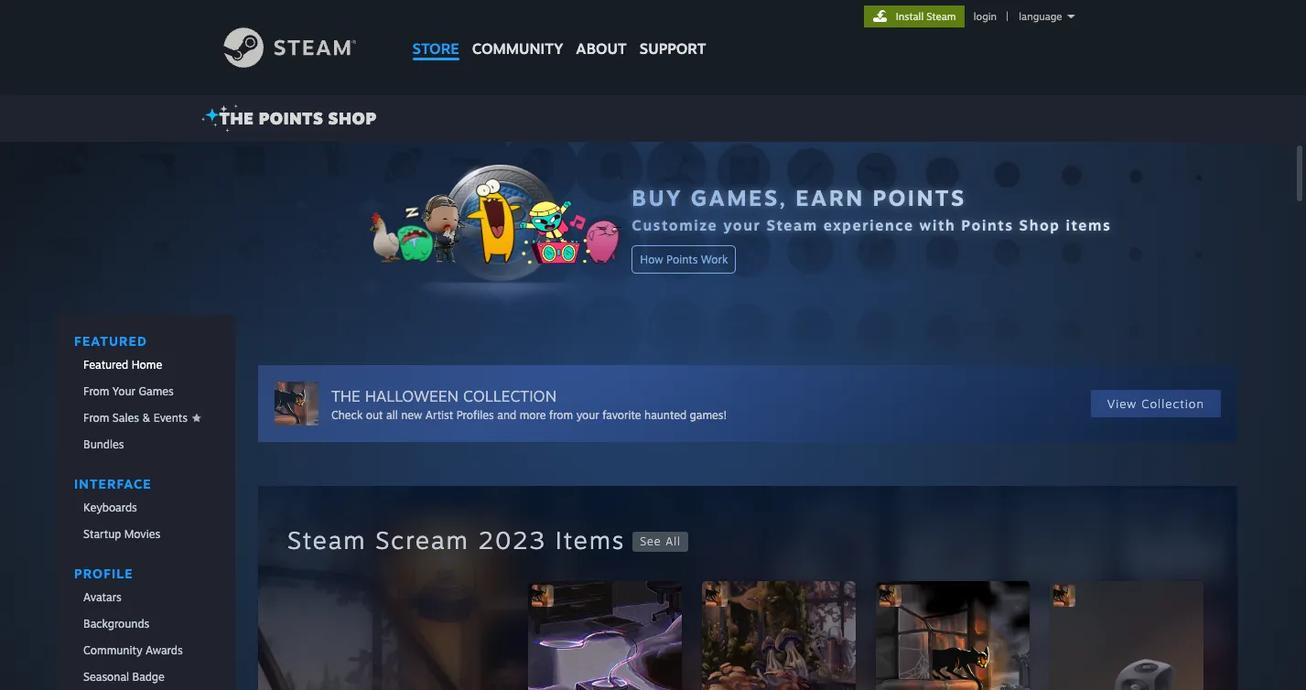 Task type: locate. For each thing, give the bounding box(es) containing it.
all
[[666, 534, 681, 548]]

from your games link
[[56, 379, 235, 404]]

1 horizontal spatial steam scream 2023 image
[[706, 585, 728, 607]]

movies
[[124, 527, 160, 541]]

the points shop
[[219, 108, 377, 128]]

2 horizontal spatial points
[[961, 216, 1014, 234]]

steam scream 2023 image
[[880, 585, 902, 607], [1054, 585, 1076, 607]]

0 horizontal spatial steam
[[287, 525, 367, 555]]

from
[[83, 384, 109, 398], [83, 411, 109, 425]]

0 horizontal spatial collection
[[463, 386, 557, 405]]

2 vertical spatial steam
[[287, 525, 367, 555]]

1 vertical spatial steam
[[767, 216, 818, 234]]

1 vertical spatial the
[[331, 386, 361, 405]]

out
[[366, 408, 383, 422]]

points
[[259, 108, 324, 128], [961, 216, 1014, 234], [666, 252, 698, 266]]

buy games, earn points customize your steam experience with points shop items
[[632, 184, 1112, 234]]

home
[[132, 358, 162, 372]]

1 horizontal spatial the
[[331, 386, 361, 405]]

experience
[[824, 216, 914, 234]]

from up bundles
[[83, 411, 109, 425]]

keyboards link
[[56, 495, 235, 520]]

how points work button
[[632, 245, 736, 273]]

0 horizontal spatial shop
[[328, 108, 377, 128]]

artist
[[426, 408, 453, 422]]

collection up and
[[463, 386, 557, 405]]

the
[[219, 108, 254, 128], [331, 386, 361, 405]]

0 vertical spatial the
[[219, 108, 254, 128]]

1 horizontal spatial steam
[[767, 216, 818, 234]]

0 vertical spatial shop
[[328, 108, 377, 128]]

shop inside buy games, earn points customize your steam experience with points shop items
[[1019, 216, 1061, 234]]

collection
[[463, 386, 557, 405], [1142, 396, 1205, 411]]

steam scream 2023 image
[[532, 585, 554, 607], [706, 585, 728, 607]]

points
[[873, 184, 966, 211]]

1 horizontal spatial points
[[666, 252, 698, 266]]

the inside the halloween collection check out all new artist profiles and more from your favorite haunted games!
[[331, 386, 361, 405]]

buy
[[632, 184, 683, 211]]

from sales & events link
[[56, 406, 235, 430]]

0 vertical spatial points
[[259, 108, 324, 128]]

community awards link
[[56, 638, 235, 663]]

&
[[142, 411, 150, 425]]

0 horizontal spatial steam scream 2023 image
[[532, 585, 554, 607]]

awards
[[146, 644, 183, 657]]

the for the halloween collection check out all new artist profiles and more from your favorite haunted games!
[[331, 386, 361, 405]]

sales
[[112, 411, 139, 425]]

scream
[[376, 525, 469, 555]]

0 vertical spatial from
[[83, 384, 109, 398]]

0 vertical spatial your
[[723, 216, 761, 234]]

0 horizontal spatial your
[[576, 408, 599, 422]]

your down games,
[[723, 216, 761, 234]]

backgrounds link
[[56, 611, 235, 636]]

from sales & events
[[83, 411, 188, 425]]

2023
[[478, 525, 547, 555]]

backgrounds
[[83, 617, 149, 631]]

shop
[[328, 108, 377, 128], [1019, 216, 1061, 234]]

1 horizontal spatial shop
[[1019, 216, 1061, 234]]

2 from from the top
[[83, 411, 109, 425]]

login
[[974, 10, 997, 23]]

1 vertical spatial from
[[83, 411, 109, 425]]

keyboards
[[83, 501, 137, 514]]

steam
[[927, 10, 956, 23], [767, 216, 818, 234], [287, 525, 367, 555]]

your
[[112, 384, 135, 398]]

1 horizontal spatial steam scream 2023 image
[[1054, 585, 1076, 607]]

view collection link
[[1091, 390, 1221, 417]]

check
[[331, 408, 363, 422]]

steam inside buy games, earn points customize your steam experience with points shop items
[[767, 216, 818, 234]]

see all
[[640, 534, 681, 548]]

2 steam scream 2023 image from the left
[[706, 585, 728, 607]]

earn
[[796, 184, 865, 211]]

store
[[412, 39, 459, 58]]

how points work
[[640, 252, 728, 266]]

games,
[[691, 184, 788, 211]]

1 vertical spatial shop
[[1019, 216, 1061, 234]]

halloween
[[365, 386, 459, 405]]

more
[[520, 408, 546, 422]]

your right from
[[576, 408, 599, 422]]

from your games
[[83, 384, 174, 398]]

1 vertical spatial points
[[961, 216, 1014, 234]]

0 horizontal spatial steam scream 2023 image
[[880, 585, 902, 607]]

1 vertical spatial your
[[576, 408, 599, 422]]

startup movies link
[[56, 522, 235, 547]]

|
[[1006, 10, 1009, 23]]

your
[[723, 216, 761, 234], [576, 408, 599, 422]]

the points shop link
[[201, 104, 384, 132]]

from left your
[[83, 384, 109, 398]]

points inside button
[[666, 252, 698, 266]]

steam scream 2023 items
[[287, 525, 625, 555]]

the halloween collection check out all new artist profiles and more from your favorite haunted games!
[[331, 386, 727, 422]]

collection right view
[[1142, 396, 1205, 411]]

2 vertical spatial points
[[666, 252, 698, 266]]

0 horizontal spatial points
[[259, 108, 324, 128]]

avatars link
[[56, 585, 235, 610]]

1 horizontal spatial your
[[723, 216, 761, 234]]

0 horizontal spatial the
[[219, 108, 254, 128]]

points for shop
[[259, 108, 324, 128]]

support
[[640, 39, 706, 58]]

0 vertical spatial steam
[[927, 10, 956, 23]]

1 from from the top
[[83, 384, 109, 398]]



Task type: describe. For each thing, give the bounding box(es) containing it.
profiles
[[457, 408, 494, 422]]

see all link
[[625, 531, 688, 552]]

login link
[[970, 10, 1001, 23]]

about
[[576, 39, 627, 58]]

seasonal
[[83, 670, 129, 684]]

featured home link
[[56, 352, 235, 377]]

about link
[[570, 0, 633, 62]]

points inside buy games, earn points customize your steam experience with points shop items
[[961, 216, 1014, 234]]

the for the points shop
[[219, 108, 254, 128]]

games!
[[690, 408, 727, 422]]

startup
[[83, 527, 121, 541]]

how points work link
[[632, 245, 736, 273]]

see all button
[[633, 531, 688, 552]]

new
[[401, 408, 422, 422]]

community awards
[[83, 644, 183, 657]]

and
[[497, 408, 516, 422]]

with
[[920, 216, 956, 234]]

items
[[1066, 216, 1112, 234]]

community
[[83, 644, 142, 657]]

view collection
[[1107, 396, 1205, 411]]

featured home
[[83, 358, 162, 372]]

language
[[1019, 10, 1062, 23]]

avatars
[[83, 590, 122, 604]]

install
[[896, 10, 924, 23]]

1 steam scream 2023 image from the left
[[880, 585, 902, 607]]

from
[[549, 408, 573, 422]]

1 horizontal spatial collection
[[1142, 396, 1205, 411]]

bundles link
[[56, 432, 235, 457]]

bundles
[[83, 438, 124, 451]]

how
[[640, 252, 663, 266]]

startup movies
[[83, 527, 160, 541]]

from for from your games
[[83, 384, 109, 398]]

store link
[[406, 0, 466, 66]]

support link
[[633, 0, 713, 62]]

login | language
[[974, 10, 1062, 23]]

2 horizontal spatial steam
[[927, 10, 956, 23]]

seasonal badge
[[83, 670, 165, 684]]

1 steam scream 2023 image from the left
[[532, 585, 554, 607]]

badge
[[132, 670, 165, 684]]

customize
[[632, 216, 718, 234]]

2 steam scream 2023 image from the left
[[1054, 585, 1076, 607]]

community
[[472, 39, 563, 58]]

points for work
[[666, 252, 698, 266]]

seasonal badge link
[[56, 665, 235, 689]]

from for from sales & events
[[83, 411, 109, 425]]

your inside buy games, earn points customize your steam experience with points shop items
[[723, 216, 761, 234]]

events
[[154, 411, 188, 425]]

games
[[139, 384, 174, 398]]

install steam link
[[864, 5, 964, 27]]

featured
[[83, 358, 128, 372]]

favorite
[[603, 408, 641, 422]]

install steam
[[896, 10, 956, 23]]

haunted
[[644, 408, 687, 422]]

your inside the halloween collection check out all new artist profiles and more from your favorite haunted games!
[[576, 408, 599, 422]]

view
[[1107, 396, 1137, 411]]

community link
[[466, 0, 570, 66]]

items
[[555, 525, 625, 555]]

all
[[386, 408, 398, 422]]

work
[[701, 252, 728, 266]]

collection inside the halloween collection check out all new artist profiles and more from your favorite haunted games!
[[463, 386, 557, 405]]

see
[[640, 534, 662, 548]]



Task type: vqa. For each thing, say whether or not it's contained in the screenshot.
$19.99
no



